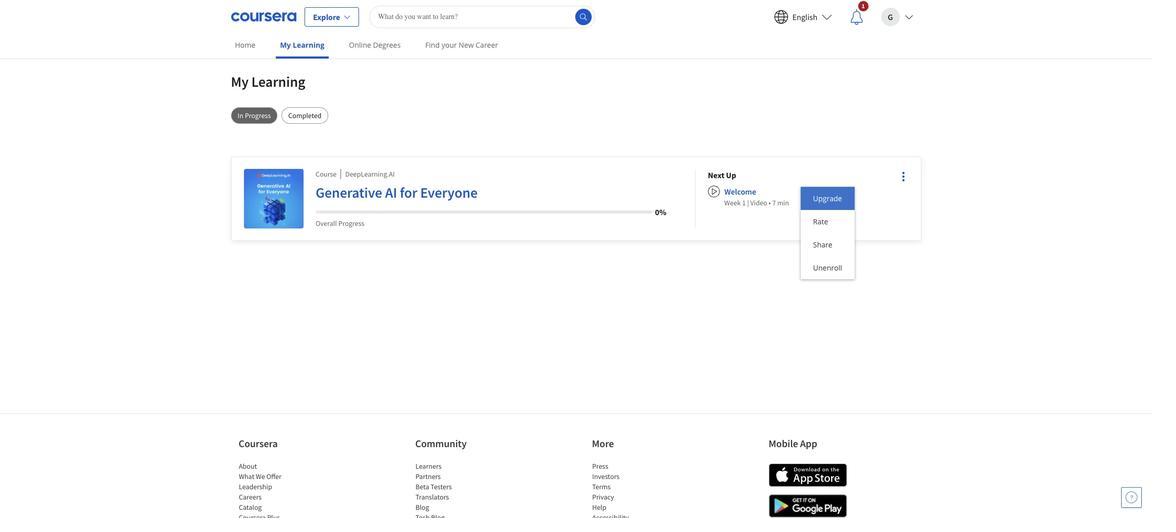 Task type: locate. For each thing, give the bounding box(es) containing it.
video
[[750, 198, 767, 208]]

0 horizontal spatial list item
[[239, 513, 326, 518]]

new
[[459, 40, 474, 50]]

0 vertical spatial 1
[[862, 2, 865, 10]]

my
[[280, 40, 291, 50], [231, 72, 249, 91]]

partners
[[415, 472, 441, 481]]

0 vertical spatial learning
[[293, 40, 324, 50]]

None search field
[[369, 5, 595, 28]]

0 horizontal spatial my
[[231, 72, 249, 91]]

my learning link
[[276, 33, 329, 59]]

everyone
[[420, 183, 478, 202]]

find
[[425, 40, 440, 50]]

1
[[862, 2, 865, 10], [742, 198, 746, 208]]

completed
[[288, 111, 322, 120]]

about what we offer leadership careers catalog
[[239, 462, 281, 512]]

testers
[[430, 482, 452, 492]]

more option for generative ai for everyone image
[[896, 170, 910, 184]]

terms link
[[592, 482, 610, 492]]

1 vertical spatial 1
[[742, 198, 746, 208]]

list
[[239, 461, 326, 518], [415, 461, 503, 518], [592, 461, 679, 518]]

unenroll
[[813, 263, 842, 273]]

generative ai for everyone image
[[244, 169, 303, 229]]

find your new career
[[425, 40, 498, 50]]

tab list containing in progress
[[231, 107, 921, 124]]

progress inside button
[[245, 111, 271, 120]]

generative ai for everyone link
[[316, 183, 666, 206]]

up
[[726, 170, 736, 180]]

list item down privacy
[[592, 513, 679, 518]]

1 horizontal spatial list item
[[415, 513, 503, 518]]

list containing about
[[239, 461, 326, 518]]

next
[[708, 170, 725, 180]]

1 button
[[840, 0, 873, 33]]

3 list from the left
[[592, 461, 679, 518]]

career
[[476, 40, 498, 50]]

list item down translators
[[415, 513, 503, 518]]

more
[[592, 437, 614, 450]]

find your new career link
[[421, 33, 502, 57]]

rate
[[813, 217, 828, 227]]

catalog
[[239, 503, 261, 512]]

help center image
[[1125, 492, 1138, 504]]

list item down the "catalog"
[[239, 513, 326, 518]]

my down the coursera 'image'
[[280, 40, 291, 50]]

progress right in
[[245, 111, 271, 120]]

press link
[[592, 462, 608, 471]]

0 horizontal spatial 1
[[742, 198, 746, 208]]

1 list from the left
[[239, 461, 326, 518]]

online degrees link
[[345, 33, 405, 57]]

1 horizontal spatial list
[[415, 461, 503, 518]]

1 horizontal spatial progress
[[338, 219, 364, 228]]

my learning up in progress button
[[231, 72, 305, 91]]

next up
[[708, 170, 736, 180]]

tab list
[[231, 107, 921, 124]]

1 horizontal spatial my
[[280, 40, 291, 50]]

generative
[[316, 183, 382, 202]]

list for coursera
[[239, 461, 326, 518]]

progress
[[245, 111, 271, 120], [338, 219, 364, 228]]

1 vertical spatial progress
[[338, 219, 364, 228]]

privacy link
[[592, 493, 614, 502]]

menu
[[801, 187, 854, 279]]

2 horizontal spatial list
[[592, 461, 679, 518]]

offer
[[266, 472, 281, 481]]

coursera
[[239, 437, 278, 450]]

2 list from the left
[[415, 461, 503, 518]]

0 vertical spatial my learning
[[280, 40, 324, 50]]

1 vertical spatial my
[[231, 72, 249, 91]]

0 vertical spatial my
[[280, 40, 291, 50]]

list containing learners
[[415, 461, 503, 518]]

0 vertical spatial progress
[[245, 111, 271, 120]]

investors link
[[592, 472, 619, 481]]

my learning
[[280, 40, 324, 50], [231, 72, 305, 91]]

progress for in progress
[[245, 111, 271, 120]]

we
[[256, 472, 265, 481]]

english button
[[766, 0, 840, 33]]

1 vertical spatial my learning
[[231, 72, 305, 91]]

list item
[[239, 513, 326, 518], [415, 513, 503, 518], [592, 513, 679, 518]]

leadership link
[[239, 482, 272, 492]]

your
[[442, 40, 457, 50]]

2 horizontal spatial list item
[[592, 513, 679, 518]]

in progress button
[[231, 107, 278, 124]]

my up in
[[231, 72, 249, 91]]

learners
[[415, 462, 441, 471]]

list containing press
[[592, 461, 679, 518]]

list item for more
[[592, 513, 679, 518]]

1 horizontal spatial 1
[[862, 2, 865, 10]]

my learning inside my learning link
[[280, 40, 324, 50]]

careers link
[[239, 493, 261, 502]]

beta testers link
[[415, 482, 452, 492]]

rate menu item
[[801, 210, 854, 233]]

progress right overall at the left top of page
[[338, 219, 364, 228]]

blog link
[[415, 503, 429, 512]]

help
[[592, 503, 606, 512]]

0 horizontal spatial list
[[239, 461, 326, 518]]

1 list item from the left
[[239, 513, 326, 518]]

2 list item from the left
[[415, 513, 503, 518]]

press
[[592, 462, 608, 471]]

ai
[[385, 183, 397, 202]]

min
[[777, 198, 789, 208]]

0 horizontal spatial progress
[[245, 111, 271, 120]]

learning
[[293, 40, 324, 50], [251, 72, 305, 91]]

home link
[[231, 33, 259, 57]]

my learning down the coursera 'image'
[[280, 40, 324, 50]]

app
[[800, 437, 817, 450]]

download on the app store image
[[769, 464, 847, 487]]

3 list item from the left
[[592, 513, 679, 518]]



Task type: vqa. For each thing, say whether or not it's contained in the screenshot.


Task type: describe. For each thing, give the bounding box(es) containing it.
press investors terms privacy help
[[592, 462, 619, 512]]

home
[[235, 40, 255, 50]]

community
[[415, 437, 467, 450]]

about
[[239, 462, 257, 471]]

for
[[400, 183, 417, 202]]

mobile app
[[769, 437, 817, 450]]

0%
[[655, 207, 666, 217]]

blog
[[415, 503, 429, 512]]

careers
[[239, 493, 261, 502]]

online degrees
[[349, 40, 401, 50]]

overall
[[316, 219, 337, 228]]

help link
[[592, 503, 606, 512]]

7
[[772, 198, 776, 208]]

generative ai for everyone
[[316, 183, 478, 202]]

beta
[[415, 482, 429, 492]]

leadership
[[239, 482, 272, 492]]

in
[[238, 111, 243, 120]]

overall progress
[[316, 219, 364, 228]]

catalog link
[[239, 503, 261, 512]]

upgrade menu item
[[801, 187, 854, 210]]

translators
[[415, 493, 449, 502]]

english
[[792, 12, 817, 22]]

terms
[[592, 482, 610, 492]]

learners link
[[415, 462, 441, 471]]

deeplearning.ai
[[345, 170, 395, 179]]

in progress
[[238, 111, 271, 120]]

what
[[239, 472, 254, 481]]

coursera image
[[231, 8, 296, 25]]

list item for community
[[415, 513, 503, 518]]

what we offer link
[[239, 472, 281, 481]]

course
[[316, 170, 337, 179]]

|
[[747, 198, 749, 208]]

share
[[813, 240, 832, 250]]

list for more
[[592, 461, 679, 518]]

1 vertical spatial learning
[[251, 72, 305, 91]]

degrees
[[373, 40, 401, 50]]

mobile
[[769, 437, 798, 450]]

share menu item
[[801, 233, 854, 256]]

online
[[349, 40, 371, 50]]

1 inside welcome week 1 | video • 7 min
[[742, 198, 746, 208]]

learners partners beta testers translators blog
[[415, 462, 452, 512]]

about link
[[239, 462, 257, 471]]

investors
[[592, 472, 619, 481]]

list item for coursera
[[239, 513, 326, 518]]

1 inside button
[[862, 2, 865, 10]]

translators link
[[415, 493, 449, 502]]

list for community
[[415, 461, 503, 518]]

get it on google play image
[[769, 495, 847, 518]]

week
[[724, 198, 741, 208]]

•
[[769, 198, 771, 208]]

completed button
[[282, 107, 328, 124]]

progress for overall progress
[[338, 219, 364, 228]]

menu containing upgrade
[[801, 187, 854, 279]]

welcome
[[724, 186, 756, 197]]

unenroll menu item
[[801, 256, 854, 279]]

welcome week 1 | video • 7 min
[[724, 186, 789, 208]]

privacy
[[592, 493, 614, 502]]

upgrade
[[813, 194, 842, 203]]

partners link
[[415, 472, 441, 481]]



